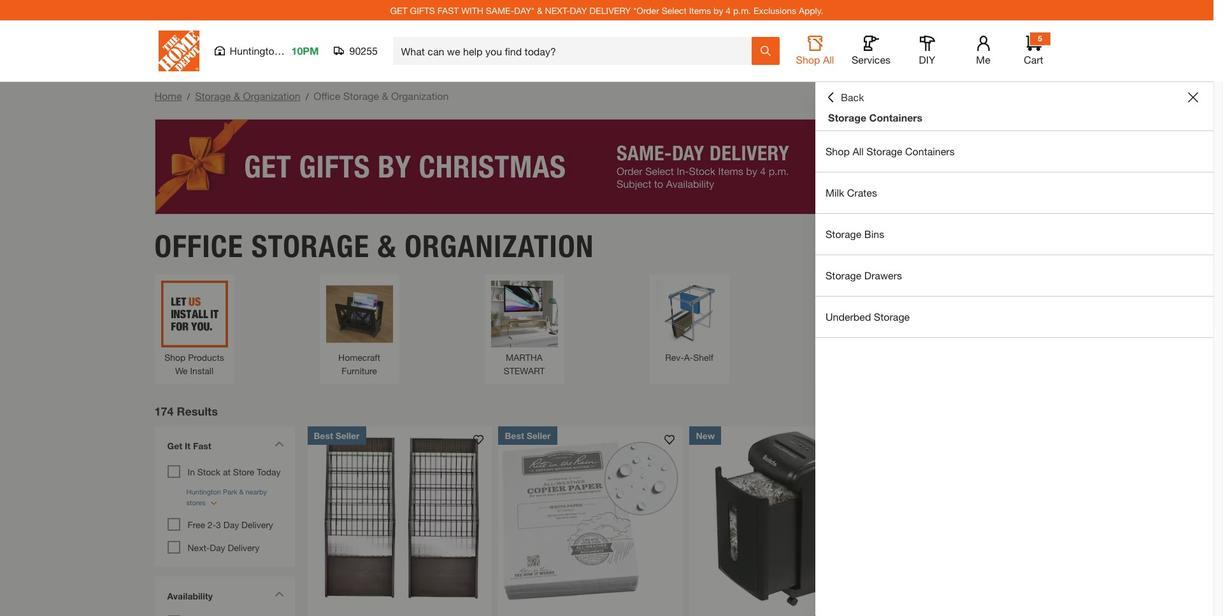Task type: locate. For each thing, give the bounding box(es) containing it.
gifts
[[410, 5, 435, 16]]

1 best from the left
[[314, 430, 333, 441]]

2 seller from the left
[[527, 430, 551, 441]]

all up back button
[[823, 54, 834, 66]]

day right 3 at bottom
[[223, 520, 239, 530]]

storage drawers link
[[815, 255, 1214, 296]]

1 horizontal spatial best
[[505, 430, 524, 441]]

shop products we install
[[164, 352, 224, 376]]

all for shop all storage containers
[[853, 145, 864, 157]]

crates
[[847, 187, 877, 199]]

1 vertical spatial all
[[853, 145, 864, 157]]

90255
[[349, 45, 378, 57]]

office
[[314, 90, 340, 102], [154, 228, 243, 265]]

delivery right 3 at bottom
[[241, 520, 273, 530]]

0 vertical spatial day
[[223, 520, 239, 530]]

1 best seller from the left
[[314, 430, 360, 441]]

1 / from the left
[[187, 91, 190, 102]]

1 horizontal spatial all
[[853, 145, 864, 157]]

best for all-weather 8-1/2 in. x 11 in. 20 lbs. bulk copier paper, white (500-sheet pack) image
[[505, 430, 524, 441]]

all
[[823, 54, 834, 66], [853, 145, 864, 157]]

0 horizontal spatial seller
[[336, 430, 360, 441]]

diy button
[[907, 36, 948, 66]]

day down 3 at bottom
[[210, 542, 225, 553]]

feedback link image
[[1206, 215, 1223, 284]]

What can we help you find today? search field
[[401, 38, 751, 64]]

martha
[[506, 352, 543, 363]]

shop inside button
[[796, 54, 820, 66]]

all inside button
[[823, 54, 834, 66]]

organization
[[243, 90, 300, 102], [391, 90, 449, 102], [405, 228, 594, 265]]

next-day delivery
[[188, 542, 259, 553]]

shop down apply.
[[796, 54, 820, 66]]

/ right home
[[187, 91, 190, 102]]

0 vertical spatial delivery
[[241, 520, 273, 530]]

1 horizontal spatial best seller
[[505, 430, 551, 441]]

delivery
[[241, 520, 273, 530], [228, 542, 259, 553]]

storage containers
[[828, 111, 923, 124]]

2 / from the left
[[306, 91, 309, 102]]

menu
[[815, 131, 1214, 338]]

2 best from the left
[[505, 430, 524, 441]]

0 horizontal spatial all
[[823, 54, 834, 66]]

0 horizontal spatial /
[[187, 91, 190, 102]]

drawers
[[864, 269, 902, 282]]

availability link
[[161, 583, 288, 613]]

the home depot logo image
[[158, 31, 199, 71]]

2-
[[208, 520, 216, 530]]

storage
[[195, 90, 231, 102], [343, 90, 379, 102], [828, 111, 867, 124], [867, 145, 902, 157], [252, 228, 370, 265], [826, 228, 862, 240], [826, 269, 862, 282], [874, 311, 910, 323]]

get it fast link
[[161, 433, 288, 462]]

best for wooden free standing 6-tier display literature brochure magazine rack in black (2-pack) image
[[314, 430, 333, 441]]

shop all storage containers link
[[815, 131, 1214, 172]]

fast
[[193, 441, 211, 451]]

0 horizontal spatial best seller
[[314, 430, 360, 441]]

shop inside shop products we install
[[164, 352, 186, 363]]

0 horizontal spatial best
[[314, 430, 333, 441]]

free 2-3 day delivery link
[[188, 520, 273, 530]]

0 horizontal spatial shop
[[164, 352, 186, 363]]

1 horizontal spatial seller
[[527, 430, 551, 441]]

products
[[188, 352, 224, 363]]

home link
[[154, 90, 182, 102]]

2 best seller from the left
[[505, 430, 551, 441]]

p.m.
[[733, 5, 751, 16]]

delivery down "free 2-3 day delivery" link
[[228, 542, 259, 553]]

cart
[[1024, 54, 1043, 66]]

0 vertical spatial all
[[823, 54, 834, 66]]

1 vertical spatial containers
[[905, 145, 955, 157]]

/ down 10pm
[[306, 91, 309, 102]]

all down storage containers
[[853, 145, 864, 157]]

2 horizontal spatial shop
[[826, 145, 850, 157]]

get
[[167, 441, 182, 451]]

1 horizontal spatial office
[[314, 90, 340, 102]]

0 vertical spatial shop
[[796, 54, 820, 66]]

homecraft furniture image
[[326, 281, 393, 348]]

1 horizontal spatial shop
[[796, 54, 820, 66]]

storage inside "link"
[[826, 228, 862, 240]]

shop up we
[[164, 352, 186, 363]]

next-day delivery link
[[188, 542, 259, 553]]

0 horizontal spatial office
[[154, 228, 243, 265]]

3
[[216, 520, 221, 530]]

1 seller from the left
[[336, 430, 360, 441]]

homecraft
[[338, 352, 380, 363]]

seller
[[336, 430, 360, 441], [527, 430, 551, 441]]

wooden free standing 6-tier display literature brochure magazine rack in black (2-pack) image
[[307, 427, 492, 611]]

delivery
[[590, 5, 631, 16]]

back
[[841, 91, 864, 103]]

90255 button
[[334, 45, 378, 57]]

/
[[187, 91, 190, 102], [306, 91, 309, 102]]

best seller
[[314, 430, 360, 441], [505, 430, 551, 441]]

home
[[154, 90, 182, 102]]

2 vertical spatial shop
[[164, 352, 186, 363]]

sponsored banner image
[[154, 119, 1059, 215]]

day*
[[514, 5, 535, 16]]

new
[[696, 430, 715, 441]]

shop all
[[796, 54, 834, 66]]

we
[[175, 365, 188, 376]]

stewart
[[504, 365, 545, 376]]

martha stewart link
[[491, 281, 558, 377]]

1 horizontal spatial /
[[306, 91, 309, 102]]

best
[[314, 430, 333, 441], [505, 430, 524, 441]]

rev-
[[665, 352, 684, 363]]

seller for all-weather 8-1/2 in. x 11 in. 20 lbs. bulk copier paper, white (500-sheet pack) image
[[527, 430, 551, 441]]

all for shop all
[[823, 54, 834, 66]]

1 vertical spatial shop
[[826, 145, 850, 157]]

shop all button
[[795, 36, 836, 66]]

get it fast
[[167, 441, 211, 451]]

select
[[662, 5, 687, 16]]

in stock at store today link
[[188, 467, 281, 478]]

rev a shelf image
[[656, 281, 723, 348]]

home / storage & organization / office storage & organization
[[154, 90, 449, 102]]

rev-a-shelf link
[[656, 281, 723, 364]]

day
[[223, 520, 239, 530], [210, 542, 225, 553]]

milk crates link
[[815, 173, 1214, 213]]

&
[[537, 5, 543, 16], [234, 90, 240, 102], [382, 90, 388, 102], [378, 228, 397, 265]]

wall mounted image
[[821, 281, 888, 348]]

install
[[190, 365, 213, 376]]

shop up milk
[[826, 145, 850, 157]]



Task type: describe. For each thing, give the bounding box(es) containing it.
rev-a-shelf
[[665, 352, 713, 363]]

huntington park
[[230, 45, 304, 57]]

5
[[1038, 34, 1042, 43]]

underbed storage
[[826, 311, 910, 323]]

me button
[[963, 36, 1004, 66]]

availability
[[167, 591, 213, 602]]

store
[[233, 467, 254, 478]]

free 2-3 day delivery
[[188, 520, 273, 530]]

shop products we install link
[[161, 281, 228, 377]]

next-
[[545, 5, 570, 16]]

homecraft furniture
[[338, 352, 380, 376]]

storage bins link
[[815, 214, 1214, 255]]

by
[[714, 5, 723, 16]]

0 vertical spatial office
[[314, 90, 340, 102]]

today
[[257, 467, 281, 478]]

underbed
[[826, 311, 871, 323]]

fast
[[438, 5, 459, 16]]

results
[[177, 404, 218, 418]]

same-
[[486, 5, 514, 16]]

get
[[390, 5, 408, 16]]

services
[[852, 54, 891, 66]]

office storage & organization
[[154, 228, 594, 265]]

exclusions
[[754, 5, 796, 16]]

4
[[726, 5, 731, 16]]

free
[[188, 520, 205, 530]]

services button
[[851, 36, 892, 66]]

apply.
[[799, 5, 823, 16]]

shop products we install image
[[161, 281, 228, 348]]

underbed storage link
[[815, 297, 1214, 338]]

1 vertical spatial delivery
[[228, 542, 259, 553]]

storage bins
[[826, 228, 884, 240]]

diy
[[919, 54, 935, 66]]

30 l/7.9 gal. paper shredder cross cut document shredder for credit card/cd/junk mail shredder for office home image
[[690, 427, 874, 611]]

174
[[154, 404, 174, 418]]

me
[[976, 54, 991, 66]]

at
[[223, 467, 231, 478]]

1 vertical spatial day
[[210, 542, 225, 553]]

drawer close image
[[1188, 92, 1198, 103]]

it
[[185, 441, 191, 451]]

back button
[[826, 91, 864, 104]]

a-
[[684, 352, 693, 363]]

in
[[188, 467, 195, 478]]

milk
[[826, 187, 844, 199]]

best seller for all-weather 8-1/2 in. x 11 in. 20 lbs. bulk copier paper, white (500-sheet pack) image
[[505, 430, 551, 441]]

day
[[570, 5, 587, 16]]

cart 5
[[1024, 34, 1043, 66]]

next-
[[188, 542, 210, 553]]

174 results
[[154, 404, 218, 418]]

furniture
[[342, 365, 377, 376]]

shop for shop all
[[796, 54, 820, 66]]

10pm
[[291, 45, 319, 57]]

all-weather 8-1/2 in. x 11 in. 20 lbs. bulk copier paper, white (500-sheet pack) image
[[499, 427, 683, 611]]

park
[[283, 45, 304, 57]]

shop all storage containers
[[826, 145, 955, 157]]

martha stewart image
[[491, 281, 558, 348]]

in stock at store today
[[188, 467, 281, 478]]

storage drawers
[[826, 269, 902, 282]]

storage & organization link
[[195, 90, 300, 102]]

with
[[461, 5, 483, 16]]

shop for shop products we install
[[164, 352, 186, 363]]

items
[[689, 5, 711, 16]]

*order
[[633, 5, 659, 16]]

office supplies image
[[986, 281, 1053, 348]]

milk crates
[[826, 187, 877, 199]]

stock
[[197, 467, 221, 478]]

0 vertical spatial containers
[[869, 111, 923, 124]]

seller for wooden free standing 6-tier display literature brochure magazine rack in black (2-pack) image
[[336, 430, 360, 441]]

get gifts fast with same-day* & next-day delivery *order select items by 4 p.m. exclusions apply.
[[390, 5, 823, 16]]

huntington
[[230, 45, 280, 57]]

best seller for wooden free standing 6-tier display literature brochure magazine rack in black (2-pack) image
[[314, 430, 360, 441]]

shop for shop all storage containers
[[826, 145, 850, 157]]

shelf
[[693, 352, 713, 363]]

bins
[[864, 228, 884, 240]]

homecraft furniture link
[[326, 281, 393, 377]]

martha stewart
[[504, 352, 545, 376]]

menu containing shop all storage containers
[[815, 131, 1214, 338]]

1 vertical spatial office
[[154, 228, 243, 265]]



Task type: vqa. For each thing, say whether or not it's contained in the screenshot.
( corresponding to ( 6199 )
no



